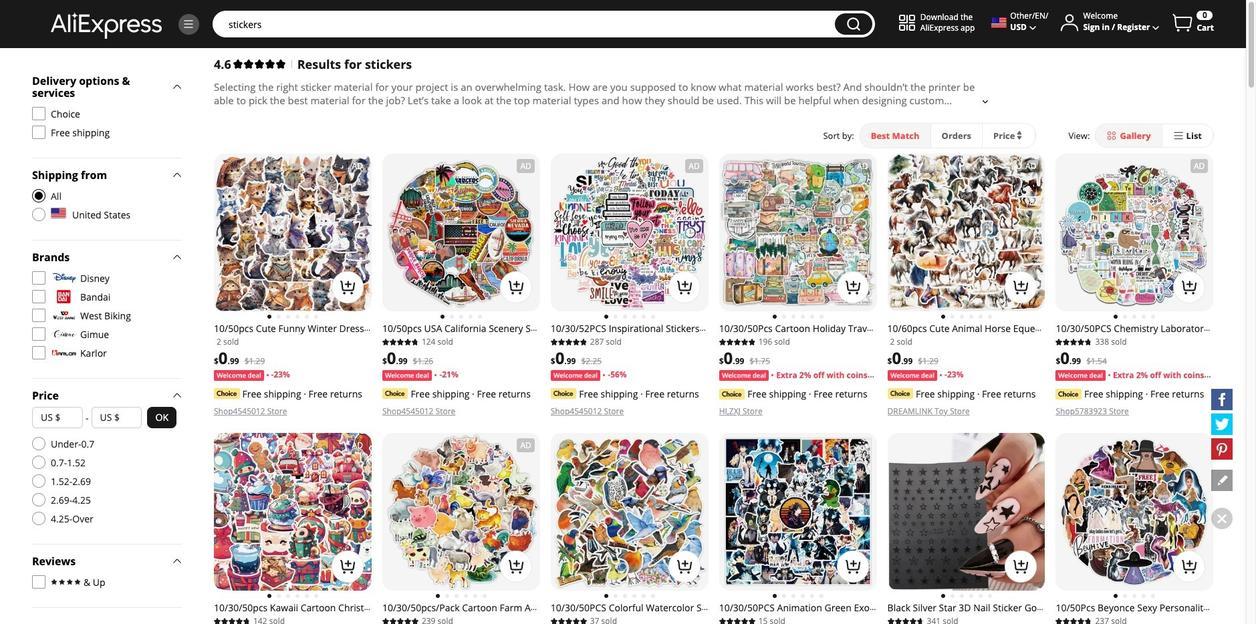 Task type: locate. For each thing, give the bounding box(es) containing it.
10/30/50pcs colorful watercolor style bird graffiti sticker toy decoration notebook kids gift ipad pvcwaterproofstickerwholesale image
[[551, 433, 708, 591]]

1 vertical spatial 4ftxrwp image
[[32, 126, 45, 139]]

2 11l24uk image from the top
[[32, 437, 45, 451]]

1 vertical spatial 11l24uk image
[[32, 493, 45, 507]]

5 4ftxrwp image from the top
[[32, 576, 45, 589]]

11l24uk image
[[32, 475, 45, 488], [32, 493, 45, 507], [32, 512, 45, 525]]

2 vertical spatial 4ftxrwp image
[[32, 346, 45, 360]]

4 4ftxrwp image from the top
[[32, 328, 45, 341]]

4ftxrwp image
[[32, 271, 45, 285], [32, 290, 45, 303], [32, 309, 45, 322], [32, 328, 45, 341], [32, 576, 45, 589]]

0 vertical spatial 4ftxrwp image
[[32, 107, 45, 120]]

3 11l24uk image from the top
[[32, 512, 45, 525]]

10/30/50pcs chemistry laboratory stickers for waterproof decal laptop motorcycle luggage snowboard fridge phone car sticker image
[[1056, 154, 1214, 312]]

3 4ftxrwp image from the top
[[32, 309, 45, 322]]

1 vertical spatial 11l24uk image
[[32, 437, 45, 451]]

None button
[[835, 13, 872, 35]]

10/50pcs cute funny winter dressed cat animal cartoon stickers diy scrapbooking phone snowboard motorcycle luggage sticker toy image
[[214, 154, 372, 312]]

2 vertical spatial 11l24uk image
[[32, 512, 45, 525]]

1 4ftxrwp image from the top
[[32, 107, 45, 120]]

11l24uk image
[[32, 208, 45, 221], [32, 437, 45, 451], [32, 456, 45, 469]]

1 11l24uk image from the top
[[32, 475, 45, 488]]

10/30/50pcs kawaii cartoon christmas art aesthetic stickers pack for kids toy diary laptop scrapbook decoration graffiti sticker image
[[214, 433, 372, 591]]

0 vertical spatial 11l24uk image
[[32, 475, 45, 488]]

10/30/50pcs/pack cartoon farm animals stickers waterproof skateboard motorcycle guitar luggage laptop bicycle sticker kids toys image
[[382, 433, 540, 591]]

2 vertical spatial 11l24uk image
[[32, 456, 45, 469]]

0 vertical spatial 11l24uk image
[[32, 208, 45, 221]]

1sqid_b image
[[182, 18, 195, 30]]

3 11l24uk image from the top
[[32, 456, 45, 469]]

4ftxrwp image
[[32, 107, 45, 120], [32, 126, 45, 139], [32, 346, 45, 360]]



Task type: describe. For each thing, give the bounding box(es) containing it.
10/30/50pcs animation green exorcist personality decoration graffiti waterproof sticker notebook refrigerator water cupwholesale image
[[719, 433, 877, 591]]

2 4ftxrwp image from the top
[[32, 126, 45, 139]]

report fraud item image
[[1203, 156, 1211, 165]]

1 11l24uk image from the top
[[32, 208, 45, 221]]

10/30/50pcs cartoon holiday travel stickers for suitcase skateboard laptop luggage phone car styling diy decal pegatinas image
[[719, 154, 877, 312]]

10/50pcs beyonce sexy personality graffiti waterproof sticker suitcase notebook refrigerator skateboardstationeryboxwholesale image
[[1056, 433, 1214, 591]]

2 11l24uk image from the top
[[32, 493, 45, 507]]

2 4ftxrwp image from the top
[[32, 290, 45, 303]]

jordan 4 text field
[[222, 17, 828, 31]]

10/50pcs usa california scenery stickers forest grizzly sunny beach surfing vacation decal sticker to diy laptop phone guitar image
[[382, 154, 540, 312]]

black silver star 3d nail sticker gold heart english letter image adhensive slider foil winter manicure nail art decoration nfcb image
[[887, 433, 1045, 591]]

1 4ftxrwp image from the top
[[32, 271, 45, 285]]

10/60pcs cute animal horse equestrianism graffiti stickers diy scrapbooking luggage fridge car graffiti decoration sticker toy image
[[887, 154, 1045, 312]]

3 4ftxrwp image from the top
[[32, 346, 45, 360]]

10/30/52pcs inspirational stickers motivational phrases life quotes decals diy laptop study room scrapbooking stickers toy image
[[551, 154, 708, 312]]



Task type: vqa. For each thing, say whether or not it's contained in the screenshot.
the rightmost off
no



